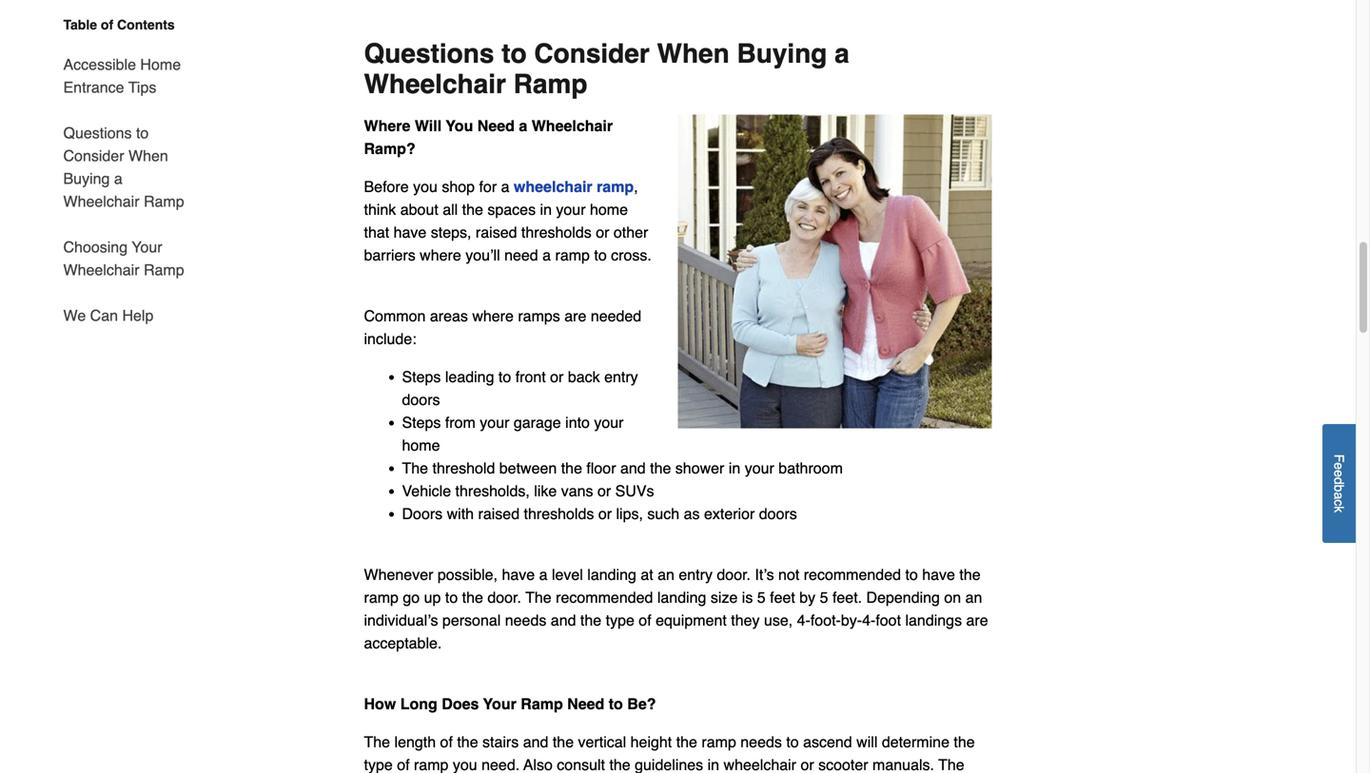 Task type: locate. For each thing, give the bounding box(es) containing it.
1 vertical spatial buying
[[63, 170, 110, 187]]

guidelines
[[635, 756, 703, 774]]

steps
[[402, 368, 441, 386], [402, 414, 441, 431]]

will
[[415, 117, 442, 135]]

1 horizontal spatial when
[[657, 38, 730, 69]]

by
[[800, 589, 816, 607]]

1 vertical spatial raised
[[478, 505, 520, 523]]

home up vehicle
[[402, 437, 440, 454]]

or
[[596, 224, 609, 241], [550, 368, 564, 386], [598, 482, 611, 500], [598, 505, 612, 523], [801, 756, 814, 774]]

common areas where ramps are needed include:
[[364, 307, 642, 348]]

wheelchair up spaces
[[514, 178, 593, 195]]

can
[[90, 307, 118, 325]]

the left stairs
[[457, 734, 478, 751]]

or inside the length of the stairs and the vertical height the ramp needs to ascend will determine the type of ramp you need. also consult the guidelines in wheelchair or scooter manuals. th
[[801, 756, 814, 774]]

ramps
[[518, 307, 560, 325]]

questions to consider when buying a wheelchair ramp
[[364, 38, 850, 99], [63, 124, 184, 210]]

1 vertical spatial doors
[[759, 505, 797, 523]]

ramp up help
[[144, 261, 184, 279]]

the length of the stairs and the vertical height the ramp needs to ascend will determine the type of ramp you need. also consult the guidelines in wheelchair or scooter manuals. th
[[364, 734, 975, 774]]

landing up equipment on the bottom
[[657, 589, 707, 607]]

doors
[[402, 391, 440, 409], [759, 505, 797, 523]]

doors down include:
[[402, 391, 440, 409]]

up
[[424, 589, 441, 607]]

need up vertical
[[567, 696, 605, 713]]

0 vertical spatial and
[[620, 460, 646, 477]]

a
[[835, 38, 850, 69], [519, 117, 527, 135], [114, 170, 123, 187], [501, 178, 510, 195], [543, 246, 551, 264], [1332, 492, 1347, 500], [539, 566, 548, 584]]

0 horizontal spatial your
[[132, 238, 162, 256]]

an
[[658, 566, 675, 584], [966, 589, 983, 607]]

0 vertical spatial are
[[565, 307, 587, 325]]

1 vertical spatial entry
[[679, 566, 713, 584]]

wheelchair left scooter in the right bottom of the page
[[724, 756, 797, 774]]

with
[[447, 505, 474, 523]]

to up where will you need a wheelchair ramp?
[[502, 38, 527, 69]]

your down wheelchair ramp link
[[556, 201, 586, 218]]

to right 'up'
[[445, 589, 458, 607]]

0 horizontal spatial needs
[[505, 612, 547, 629]]

e up b
[[1332, 470, 1347, 477]]

0 horizontal spatial in
[[540, 201, 552, 218]]

0 vertical spatial doors
[[402, 391, 440, 409]]

and inside whenever possible, have a level landing at an entry door. it's not recommended to have the ramp go up to the door. the recommended landing size is 5 feet by 5 feet. depending on an individual's personal needs and the type of equipment they use, 4-foot-by-4-foot landings are acceptable.
[[551, 612, 576, 629]]

0 vertical spatial type
[[606, 612, 635, 629]]

before you shop for a wheelchair ramp
[[364, 178, 634, 195]]

1 5 from the left
[[757, 589, 766, 607]]

wheelchair down choosing
[[63, 261, 139, 279]]

0 horizontal spatial when
[[128, 147, 168, 165]]

ramp down whenever
[[364, 589, 399, 607]]

to inside "questions to consider when buying a wheelchair ramp" link
[[136, 124, 149, 142]]

or left lips,
[[598, 505, 612, 523]]

steps left leading
[[402, 368, 441, 386]]

ramp up the choosing your wheelchair ramp link
[[144, 193, 184, 210]]

a inside "questions to consider when buying a wheelchair ramp" link
[[114, 170, 123, 187]]

1 vertical spatial the
[[526, 589, 552, 607]]

have left level
[[502, 566, 535, 584]]

need right you
[[478, 117, 515, 135]]

and up the also
[[523, 734, 549, 751]]

thresholds
[[521, 224, 592, 241], [524, 505, 594, 523]]

the inside whenever possible, have a level landing at an entry door. it's not recommended to have the ramp go up to the door. the recommended landing size is 5 feet by 5 feet. depending on an individual's personal needs and the type of equipment they use, 4-foot-by-4-foot landings are acceptable.
[[526, 589, 552, 607]]

home
[[590, 201, 628, 218], [402, 437, 440, 454]]

1 vertical spatial landing
[[657, 589, 707, 607]]

0 horizontal spatial buying
[[63, 170, 110, 187]]

0 vertical spatial raised
[[476, 224, 517, 241]]

as
[[684, 505, 700, 523]]

1 horizontal spatial you
[[453, 756, 477, 774]]

1 horizontal spatial 4-
[[862, 612, 876, 629]]

thresholds,
[[455, 482, 530, 500]]

0 horizontal spatial 4-
[[797, 612, 811, 629]]

ramp inside whenever possible, have a level landing at an entry door. it's not recommended to have the ramp go up to the door. the recommended landing size is 5 feet by 5 feet. depending on an individual's personal needs and the type of equipment they use, 4-foot-by-4-foot landings are acceptable.
[[364, 589, 399, 607]]

consider inside "questions to consider when buying a wheelchair ramp" link
[[63, 147, 124, 165]]

type
[[606, 612, 635, 629], [364, 756, 393, 774]]

does
[[442, 696, 479, 713]]

like
[[534, 482, 557, 500]]

0 horizontal spatial door.
[[488, 589, 521, 607]]

1 vertical spatial an
[[966, 589, 983, 607]]

have inside , think about all the spaces in your home that have steps, raised thresholds or other barriers where you'll need a ramp to cross.
[[394, 224, 427, 241]]

shower
[[675, 460, 725, 477]]

to left ascend
[[786, 734, 799, 751]]

spaces
[[488, 201, 536, 218]]

1 vertical spatial in
[[729, 460, 741, 477]]

type down the 'how'
[[364, 756, 393, 774]]

1 horizontal spatial consider
[[534, 38, 650, 69]]

your inside choosing your wheelchair ramp
[[132, 238, 162, 256]]

of down at
[[639, 612, 652, 629]]

0 horizontal spatial need
[[478, 117, 515, 135]]

0 horizontal spatial recommended
[[556, 589, 653, 607]]

needs right personal
[[505, 612, 547, 629]]

manuals.
[[873, 756, 934, 774]]

1 vertical spatial thresholds
[[524, 505, 594, 523]]

2 horizontal spatial have
[[922, 566, 955, 584]]

0 vertical spatial your
[[132, 238, 162, 256]]

1 horizontal spatial type
[[606, 612, 635, 629]]

0 horizontal spatial and
[[523, 734, 549, 751]]

1 horizontal spatial the
[[402, 460, 428, 477]]

b
[[1332, 485, 1347, 492]]

your up stairs
[[483, 696, 517, 713]]

landing left at
[[587, 566, 637, 584]]

barriers
[[364, 246, 416, 264]]

2 vertical spatial in
[[708, 756, 720, 774]]

in inside the length of the stairs and the vertical height the ramp needs to ascend will determine the type of ramp you need. also consult the guidelines in wheelchair or scooter manuals. th
[[708, 756, 720, 774]]

to left front at the top
[[499, 368, 511, 386]]

an right on
[[966, 589, 983, 607]]

type left equipment on the bottom
[[606, 612, 635, 629]]

2 horizontal spatial in
[[729, 460, 741, 477]]

2 4- from the left
[[862, 612, 876, 629]]

0 vertical spatial need
[[478, 117, 515, 135]]

1 horizontal spatial are
[[966, 612, 988, 629]]

are right ramps
[[565, 307, 587, 325]]

your
[[556, 201, 586, 218], [480, 414, 510, 431], [594, 414, 624, 431], [745, 460, 774, 477]]

thresholds down like
[[524, 505, 594, 523]]

type inside the length of the stairs and the vertical height the ramp needs to ascend will determine the type of ramp you need. also consult the guidelines in wheelchair or scooter manuals. th
[[364, 756, 393, 774]]

to inside , think about all the spaces in your home that have steps, raised thresholds or other barriers where you'll need a ramp to cross.
[[594, 246, 607, 264]]

raised
[[476, 224, 517, 241], [478, 505, 520, 523]]

1 horizontal spatial entry
[[679, 566, 713, 584]]

the up on
[[960, 566, 981, 584]]

2 vertical spatial and
[[523, 734, 549, 751]]

to left cross.
[[594, 246, 607, 264]]

the inside steps leading to front or back entry doors steps from your garage into your home the threshold between the floor and the shower in your bathroom vehicle thresholds, like vans or suvs doors with raised thresholds or lips, such as exterior doors
[[402, 460, 428, 477]]

recommended
[[804, 566, 901, 584], [556, 589, 653, 607]]

1 horizontal spatial questions to consider when buying a wheelchair ramp
[[364, 38, 850, 99]]

have up on
[[922, 566, 955, 584]]

4- down depending in the right of the page
[[862, 612, 876, 629]]

accessible home entrance tips link
[[63, 42, 191, 110]]

0 horizontal spatial landing
[[587, 566, 637, 584]]

an right at
[[658, 566, 675, 584]]

1 vertical spatial and
[[551, 612, 576, 629]]

1 vertical spatial your
[[483, 696, 517, 713]]

to left be?
[[609, 696, 623, 713]]

0 vertical spatial buying
[[737, 38, 827, 69]]

home up other
[[590, 201, 628, 218]]

0 horizontal spatial where
[[420, 246, 461, 264]]

0 horizontal spatial type
[[364, 756, 393, 774]]

are right 'landings'
[[966, 612, 988, 629]]

you left need.
[[453, 756, 477, 774]]

1 horizontal spatial where
[[472, 307, 514, 325]]

vans
[[561, 482, 593, 500]]

and inside steps leading to front or back entry doors steps from your garage into your home the threshold between the floor and the shower in your bathroom vehicle thresholds, like vans or suvs doors with raised thresholds or lips, such as exterior doors
[[620, 460, 646, 477]]

4- down by on the bottom right of page
[[797, 612, 811, 629]]

2 horizontal spatial and
[[620, 460, 646, 477]]

0 horizontal spatial questions
[[63, 124, 132, 142]]

when inside table of contents element
[[128, 147, 168, 165]]

recommended down level
[[556, 589, 653, 607]]

0 horizontal spatial home
[[402, 437, 440, 454]]

1 vertical spatial questions to consider when buying a wheelchair ramp
[[63, 124, 184, 210]]

0 vertical spatial recommended
[[804, 566, 901, 584]]

0 vertical spatial when
[[657, 38, 730, 69]]

to down tips
[[136, 124, 149, 142]]

needs left ascend
[[741, 734, 782, 751]]

where down "steps," at the top left
[[420, 246, 461, 264]]

0 horizontal spatial the
[[364, 734, 390, 751]]

0 vertical spatial needs
[[505, 612, 547, 629]]

, think about all the spaces in your home that have steps, raised thresholds or other barriers where you'll need a ramp to cross.
[[364, 178, 652, 264]]

0 vertical spatial steps
[[402, 368, 441, 386]]

your right from on the bottom of page
[[480, 414, 510, 431]]

0 horizontal spatial doors
[[402, 391, 440, 409]]

door. up personal
[[488, 589, 521, 607]]

where right areas
[[472, 307, 514, 325]]

wheelchair up choosing
[[63, 193, 139, 210]]

individual's
[[364, 612, 438, 629]]

raised up you'll
[[476, 224, 517, 241]]

0 vertical spatial entry
[[604, 368, 638, 386]]

wheelchair
[[364, 69, 506, 99], [532, 117, 613, 135], [63, 193, 139, 210], [63, 261, 139, 279]]

to
[[502, 38, 527, 69], [136, 124, 149, 142], [594, 246, 607, 264], [499, 368, 511, 386], [905, 566, 918, 584], [445, 589, 458, 607], [609, 696, 623, 713], [786, 734, 799, 751]]

0 vertical spatial where
[[420, 246, 461, 264]]

a inside where will you need a wheelchair ramp?
[[519, 117, 527, 135]]

1 vertical spatial are
[[966, 612, 988, 629]]

doors
[[402, 505, 443, 523]]

of right 'length'
[[440, 734, 453, 751]]

a inside f e e d b a c k button
[[1332, 492, 1347, 500]]

ramp
[[597, 178, 634, 195], [555, 246, 590, 264], [364, 589, 399, 607], [702, 734, 736, 751], [414, 756, 449, 774]]

and down level
[[551, 612, 576, 629]]

thresholds inside steps leading to front or back entry doors steps from your garage into your home the threshold between the floor and the shower in your bathroom vehicle thresholds, like vans or suvs doors with raised thresholds or lips, such as exterior doors
[[524, 505, 594, 523]]

0 vertical spatial the
[[402, 460, 428, 477]]

recommended up feet.
[[804, 566, 901, 584]]

the right all
[[462, 201, 483, 218]]

0 horizontal spatial an
[[658, 566, 675, 584]]

0 horizontal spatial 5
[[757, 589, 766, 607]]

0 vertical spatial in
[[540, 201, 552, 218]]

they
[[731, 612, 760, 629]]

table of contents element
[[48, 15, 191, 327]]

1 vertical spatial wheelchair
[[724, 756, 797, 774]]

in inside , think about all the spaces in your home that have steps, raised thresholds or other barriers where you'll need a ramp to cross.
[[540, 201, 552, 218]]

ramp up the also
[[521, 696, 563, 713]]

0 vertical spatial questions to consider when buying a wheelchair ramp
[[364, 38, 850, 99]]

needs inside whenever possible, have a level landing at an entry door. it's not recommended to have the ramp go up to the door. the recommended landing size is 5 feet by 5 feet. depending on an individual's personal needs and the type of equipment they use, 4-foot-by-4-foot landings are acceptable.
[[505, 612, 547, 629]]

need
[[478, 117, 515, 135], [567, 696, 605, 713]]

1 vertical spatial consider
[[63, 147, 124, 165]]

1 horizontal spatial and
[[551, 612, 576, 629]]

1 horizontal spatial in
[[708, 756, 720, 774]]

1 vertical spatial need
[[567, 696, 605, 713]]

2 vertical spatial the
[[364, 734, 390, 751]]

home inside steps leading to front or back entry doors steps from your garage into your home the threshold between the floor and the shower in your bathroom vehicle thresholds, like vans or suvs doors with raised thresholds or lips, such as exterior doors
[[402, 437, 440, 454]]

wheelchair inside choosing your wheelchair ramp
[[63, 261, 139, 279]]

questions down entrance
[[63, 124, 132, 142]]

1 horizontal spatial wheelchair
[[724, 756, 797, 774]]

ramp right need
[[555, 246, 590, 264]]

have down about
[[394, 224, 427, 241]]

go
[[403, 589, 420, 607]]

questions
[[364, 38, 494, 69], [63, 124, 132, 142]]

1 horizontal spatial 5
[[820, 589, 828, 607]]

or left other
[[596, 224, 609, 241]]

0 horizontal spatial questions to consider when buying a wheelchair ramp
[[63, 124, 184, 210]]

the inside the length of the stairs and the vertical height the ramp needs to ascend will determine the type of ramp you need. also consult the guidelines in wheelchair or scooter manuals. th
[[364, 734, 390, 751]]

1 vertical spatial type
[[364, 756, 393, 774]]

of
[[101, 17, 113, 32], [639, 612, 652, 629], [440, 734, 453, 751], [397, 756, 410, 774]]

the
[[402, 460, 428, 477], [526, 589, 552, 607], [364, 734, 390, 751]]

or down floor
[[598, 482, 611, 500]]

0 horizontal spatial you
[[413, 178, 438, 195]]

think
[[364, 201, 396, 218]]

needs
[[505, 612, 547, 629], [741, 734, 782, 751]]

entry right back on the left
[[604, 368, 638, 386]]

wheelchair
[[514, 178, 593, 195], [724, 756, 797, 774]]

equipment
[[656, 612, 727, 629]]

5 right by on the bottom right of page
[[820, 589, 828, 607]]

landing
[[587, 566, 637, 584], [657, 589, 707, 607]]

and up suvs
[[620, 460, 646, 477]]

0 horizontal spatial consider
[[63, 147, 124, 165]]

wheelchair up the will
[[364, 69, 506, 99]]

needs inside the length of the stairs and the vertical height the ramp needs to ascend will determine the type of ramp you need. also consult the guidelines in wheelchair or scooter manuals. th
[[741, 734, 782, 751]]

0 horizontal spatial are
[[565, 307, 587, 325]]

thresholds inside , think about all the spaces in your home that have steps, raised thresholds or other barriers where you'll need a ramp to cross.
[[521, 224, 592, 241]]

to up depending in the right of the page
[[905, 566, 918, 584]]

ramp up guidelines
[[702, 734, 736, 751]]

in right shower in the bottom of the page
[[729, 460, 741, 477]]

0 vertical spatial you
[[413, 178, 438, 195]]

questions to consider when buying a wheelchair ramp inside table of contents element
[[63, 124, 184, 210]]

0 vertical spatial questions
[[364, 38, 494, 69]]

entry inside whenever possible, have a level landing at an entry door. it's not recommended to have the ramp go up to the door. the recommended landing size is 5 feet by 5 feet. depending on an individual's personal needs and the type of equipment they use, 4-foot-by-4-foot landings are acceptable.
[[679, 566, 713, 584]]

1 vertical spatial home
[[402, 437, 440, 454]]

steps left from on the bottom of page
[[402, 414, 441, 431]]

1 vertical spatial questions
[[63, 124, 132, 142]]

0 vertical spatial consider
[[534, 38, 650, 69]]

bathroom
[[779, 460, 843, 477]]

ascend
[[803, 734, 852, 751]]

entry up size
[[679, 566, 713, 584]]

5 right is
[[757, 589, 766, 607]]

need.
[[482, 756, 520, 774]]

1 horizontal spatial have
[[502, 566, 535, 584]]

questions up the will
[[364, 38, 494, 69]]

where inside , think about all the spaces in your home that have steps, raised thresholds or other barriers where you'll need a ramp to cross.
[[420, 246, 461, 264]]

1 vertical spatial needs
[[741, 734, 782, 751]]

1 vertical spatial when
[[128, 147, 168, 165]]

,
[[634, 178, 638, 195]]

needed
[[591, 307, 642, 325]]

door. up size
[[717, 566, 751, 584]]

2 horizontal spatial the
[[526, 589, 552, 607]]

and inside the length of the stairs and the vertical height the ramp needs to ascend will determine the type of ramp you need. also consult the guidelines in wheelchair or scooter manuals. th
[[523, 734, 549, 751]]

0 vertical spatial home
[[590, 201, 628, 218]]

of inside whenever possible, have a level landing at an entry door. it's not recommended to have the ramp go up to the door. the recommended landing size is 5 feet by 5 feet. depending on an individual's personal needs and the type of equipment they use, 4-foot-by-4-foot landings are acceptable.
[[639, 612, 652, 629]]

in right spaces
[[540, 201, 552, 218]]

and
[[620, 460, 646, 477], [551, 612, 576, 629], [523, 734, 549, 751]]

doors right "exterior"
[[759, 505, 797, 523]]

5
[[757, 589, 766, 607], [820, 589, 828, 607]]

type inside whenever possible, have a level landing at an entry door. it's not recommended to have the ramp go up to the door. the recommended landing size is 5 feet by 5 feet. depending on an individual's personal needs and the type of equipment they use, 4-foot-by-4-foot landings are acceptable.
[[606, 612, 635, 629]]

raised down thresholds,
[[478, 505, 520, 523]]

you inside the length of the stairs and the vertical height the ramp needs to ascend will determine the type of ramp you need. also consult the guidelines in wheelchair or scooter manuals. th
[[453, 756, 477, 774]]

thresholds up need
[[521, 224, 592, 241]]

such
[[647, 505, 680, 523]]

door.
[[717, 566, 751, 584], [488, 589, 521, 607]]

you up about
[[413, 178, 438, 195]]

e up d
[[1332, 463, 1347, 470]]

2 steps from the top
[[402, 414, 441, 431]]

entry
[[604, 368, 638, 386], [679, 566, 713, 584]]

your right choosing
[[132, 238, 162, 256]]

in right guidelines
[[708, 756, 720, 774]]

ramp down 'length'
[[414, 756, 449, 774]]

1 horizontal spatial home
[[590, 201, 628, 218]]

1 vertical spatial where
[[472, 307, 514, 325]]

for
[[479, 178, 497, 195]]

wheelchair up wheelchair ramp link
[[532, 117, 613, 135]]

0 vertical spatial thresholds
[[521, 224, 592, 241]]

1 vertical spatial steps
[[402, 414, 441, 431]]

a inside whenever possible, have a level landing at an entry door. it's not recommended to have the ramp go up to the door. the recommended landing size is 5 feet by 5 feet. depending on an individual's personal needs and the type of equipment they use, 4-foot-by-4-foot landings are acceptable.
[[539, 566, 548, 584]]

or down ascend
[[801, 756, 814, 774]]

your
[[132, 238, 162, 256], [483, 696, 517, 713]]

where
[[420, 246, 461, 264], [472, 307, 514, 325]]

need inside where will you need a wheelchair ramp?
[[478, 117, 515, 135]]



Task type: vqa. For each thing, say whether or not it's contained in the screenshot.
the leftmost 5
yes



Task type: describe. For each thing, give the bounding box(es) containing it.
questions inside table of contents element
[[63, 124, 132, 142]]

of right table
[[101, 17, 113, 32]]

ramp up other
[[597, 178, 634, 195]]

your right into
[[594, 414, 624, 431]]

the up personal
[[462, 589, 483, 607]]

or right front at the top
[[550, 368, 564, 386]]

1 horizontal spatial landing
[[657, 589, 707, 607]]

d
[[1332, 477, 1347, 485]]

the up guidelines
[[676, 734, 697, 751]]

between
[[499, 460, 557, 477]]

1 horizontal spatial need
[[567, 696, 605, 713]]

determine
[[882, 734, 950, 751]]

consult
[[557, 756, 605, 774]]

of down 'length'
[[397, 756, 410, 774]]

wheelchair inside the length of the stairs and the vertical height the ramp needs to ascend will determine the type of ramp you need. also consult the guidelines in wheelchair or scooter manuals. th
[[724, 756, 797, 774]]

depending
[[867, 589, 940, 607]]

cross.
[[611, 246, 652, 264]]

also
[[524, 756, 553, 774]]

exterior
[[704, 505, 755, 523]]

home
[[140, 56, 181, 73]]

1 4- from the left
[[797, 612, 811, 629]]

size
[[711, 589, 738, 607]]

acceptable.
[[364, 635, 442, 652]]

the right determine
[[954, 734, 975, 751]]

vehicle
[[402, 482, 451, 500]]

front
[[516, 368, 546, 386]]

be?
[[627, 696, 656, 713]]

steps leading to front or back entry doors steps from your garage into your home the threshold between the floor and the shower in your bathroom vehicle thresholds, like vans or suvs doors with raised thresholds or lips, such as exterior doors
[[402, 368, 847, 523]]

accessible
[[63, 56, 136, 73]]

leading
[[445, 368, 494, 386]]

it's
[[755, 566, 774, 584]]

0 vertical spatial an
[[658, 566, 675, 584]]

the inside , think about all the spaces in your home that have steps, raised thresholds or other barriers where you'll need a ramp to cross.
[[462, 201, 483, 218]]

1 horizontal spatial doors
[[759, 505, 797, 523]]

you
[[446, 117, 473, 135]]

1 horizontal spatial buying
[[737, 38, 827, 69]]

the up suvs
[[650, 460, 671, 477]]

2 5 from the left
[[820, 589, 828, 607]]

your left bathroom
[[745, 460, 774, 477]]

about
[[400, 201, 439, 218]]

questions to consider when buying a wheelchair ramp link
[[63, 110, 191, 225]]

choosing your wheelchair ramp link
[[63, 225, 191, 293]]

how
[[364, 696, 396, 713]]

from
[[445, 414, 476, 431]]

include:
[[364, 330, 416, 348]]

wheelchair inside where will you need a wheelchair ramp?
[[532, 117, 613, 135]]

0 vertical spatial wheelchair
[[514, 178, 593, 195]]

in inside steps leading to front or back entry doors steps from your garage into your home the threshold between the floor and the shower in your bathroom vehicle thresholds, like vans or suvs doors with raised thresholds or lips, such as exterior doors
[[729, 460, 741, 477]]

table
[[63, 17, 97, 32]]

landings
[[905, 612, 962, 629]]

c
[[1332, 500, 1347, 506]]

table of contents
[[63, 17, 175, 32]]

threshold
[[433, 460, 495, 477]]

to inside the length of the stairs and the vertical height the ramp needs to ascend will determine the type of ramp you need. also consult the guidelines in wheelchair or scooter manuals. th
[[786, 734, 799, 751]]

1 e from the top
[[1332, 463, 1347, 470]]

feet
[[770, 589, 795, 607]]

ramp inside , think about all the spaces in your home that have steps, raised thresholds or other barriers where you'll need a ramp to cross.
[[555, 246, 590, 264]]

height
[[631, 734, 672, 751]]

into
[[565, 414, 590, 431]]

will
[[857, 734, 878, 751]]

a inside , think about all the spaces in your home that have steps, raised thresholds or other barriers where you'll need a ramp to cross.
[[543, 246, 551, 264]]

vertical
[[578, 734, 626, 751]]

entry inside steps leading to front or back entry doors steps from your garage into your home the threshold between the floor and the shower in your bathroom vehicle thresholds, like vans or suvs doors with raised thresholds or lips, such as exterior doors
[[604, 368, 638, 386]]

or inside , think about all the spaces in your home that have steps, raised thresholds or other barriers where you'll need a ramp to cross.
[[596, 224, 609, 241]]

lips,
[[616, 505, 643, 523]]

steps,
[[431, 224, 472, 241]]

choosing your wheelchair ramp
[[63, 238, 184, 279]]

f e e d b a c k
[[1332, 455, 1347, 513]]

where will you need a wheelchair ramp?
[[364, 117, 613, 157]]

back
[[568, 368, 600, 386]]

the up consult
[[553, 734, 574, 751]]

are inside common areas where ramps are needed include:
[[565, 307, 587, 325]]

entrance
[[63, 79, 124, 96]]

k
[[1332, 506, 1347, 513]]

f e e d b a c k button
[[1323, 424, 1356, 543]]

raised inside steps leading to front or back entry doors steps from your garage into your home the threshold between the floor and the shower in your bathroom vehicle thresholds, like vans or suvs doors with raised thresholds or lips, such as exterior doors
[[478, 505, 520, 523]]

areas
[[430, 307, 468, 325]]

is
[[742, 589, 753, 607]]

before
[[364, 178, 409, 195]]

1 horizontal spatial your
[[483, 696, 517, 713]]

length
[[394, 734, 436, 751]]

raised inside , think about all the spaces in your home that have steps, raised thresholds or other barriers where you'll need a ramp to cross.
[[476, 224, 517, 241]]

wheelchair ramp link
[[514, 178, 634, 195]]

suvs
[[615, 482, 654, 500]]

garage
[[514, 414, 561, 431]]

you'll
[[466, 246, 500, 264]]

where
[[364, 117, 411, 135]]

2 e from the top
[[1332, 470, 1347, 477]]

f
[[1332, 455, 1347, 463]]

level
[[552, 566, 583, 584]]

to inside steps leading to front or back entry doors steps from your garage into your home the threshold between the floor and the shower in your bathroom vehicle thresholds, like vans or suvs doors with raised thresholds or lips, such as exterior doors
[[499, 368, 511, 386]]

scooter
[[819, 756, 868, 774]]

1 horizontal spatial recommended
[[804, 566, 901, 584]]

long
[[400, 696, 438, 713]]

where inside common areas where ramps are needed include:
[[472, 307, 514, 325]]

0 vertical spatial landing
[[587, 566, 637, 584]]

floor
[[587, 460, 616, 477]]

common
[[364, 307, 426, 325]]

whenever possible, have a level landing at an entry door. it's not recommended to have the ramp go up to the door. the recommended landing size is 5 feet by 5 feet. depending on an individual's personal needs and the type of equipment they use, 4-foot-by-4-foot landings are acceptable.
[[364, 566, 988, 652]]

ramp up where will you need a wheelchair ramp?
[[514, 69, 588, 99]]

we can help
[[63, 307, 154, 325]]

the down level
[[580, 612, 602, 629]]

other
[[614, 224, 648, 241]]

a mother and daughter hugging in a front yard with a wheelchair ramp. image
[[678, 115, 992, 429]]

whenever
[[364, 566, 433, 584]]

how long does your ramp need to be?
[[364, 696, 656, 713]]

1 horizontal spatial questions
[[364, 38, 494, 69]]

need
[[504, 246, 538, 264]]

stairs
[[483, 734, 519, 751]]

use,
[[764, 612, 793, 629]]

possible,
[[438, 566, 498, 584]]

that
[[364, 224, 389, 241]]

accessible home entrance tips
[[63, 56, 181, 96]]

ramp inside choosing your wheelchair ramp
[[144, 261, 184, 279]]

ramp?
[[364, 140, 416, 157]]

home inside , think about all the spaces in your home that have steps, raised thresholds or other barriers where you'll need a ramp to cross.
[[590, 201, 628, 218]]

the down vertical
[[609, 756, 631, 774]]

not
[[778, 566, 800, 584]]

1 horizontal spatial an
[[966, 589, 983, 607]]

1 vertical spatial door.
[[488, 589, 521, 607]]

at
[[641, 566, 653, 584]]

shop
[[442, 178, 475, 195]]

help
[[122, 307, 154, 325]]

buying inside table of contents element
[[63, 170, 110, 187]]

personal
[[442, 612, 501, 629]]

1 vertical spatial recommended
[[556, 589, 653, 607]]

1 horizontal spatial door.
[[717, 566, 751, 584]]

1 steps from the top
[[402, 368, 441, 386]]

feet.
[[833, 589, 862, 607]]

the up vans
[[561, 460, 582, 477]]

your inside , think about all the spaces in your home that have steps, raised thresholds or other barriers where you'll need a ramp to cross.
[[556, 201, 586, 218]]

are inside whenever possible, have a level landing at an entry door. it's not recommended to have the ramp go up to the door. the recommended landing size is 5 feet by 5 feet. depending on an individual's personal needs and the type of equipment they use, 4-foot-by-4-foot landings are acceptable.
[[966, 612, 988, 629]]

choosing
[[63, 238, 128, 256]]

we can help link
[[63, 293, 154, 327]]



